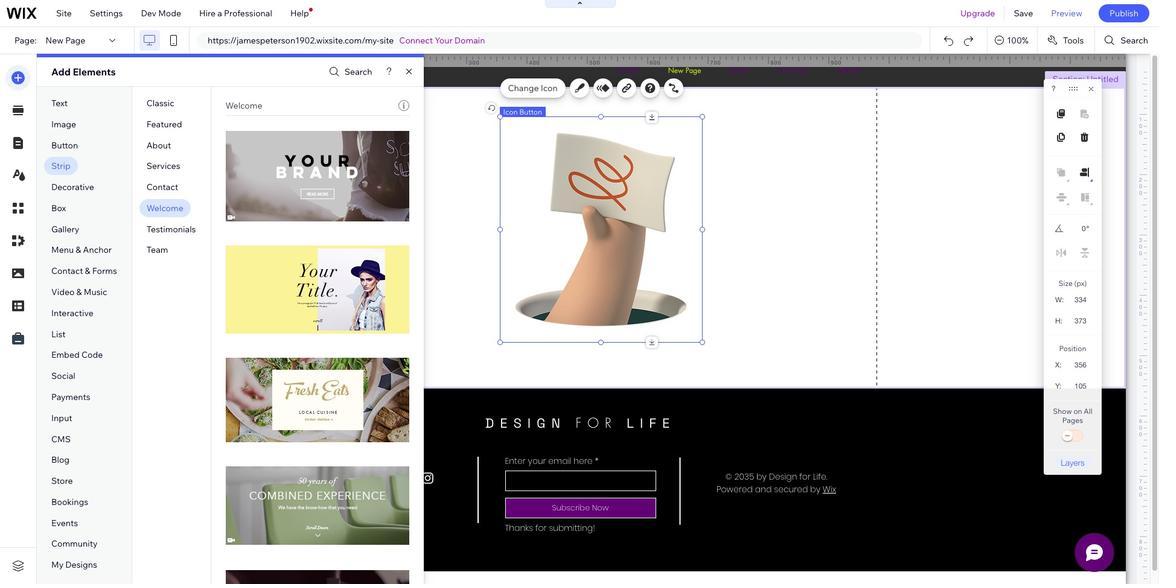 Task type: locate. For each thing, give the bounding box(es) containing it.
button down change icon
[[520, 108, 543, 117]]

about
[[147, 140, 171, 151]]

& left forms
[[85, 266, 90, 277]]

untitled
[[1088, 74, 1119, 85]]

services
[[147, 161, 180, 172]]

1 vertical spatial icon
[[504, 108, 518, 117]]

site
[[56, 8, 72, 19]]

& right video
[[76, 287, 82, 298]]

a
[[218, 8, 222, 19]]

community
[[51, 539, 98, 550]]

contact down "services"
[[147, 182, 178, 193]]

menu & anchor
[[51, 245, 112, 256]]

1 vertical spatial contact
[[51, 266, 83, 277]]

1 horizontal spatial contact
[[147, 182, 178, 193]]

0 horizontal spatial button
[[51, 140, 78, 151]]

0 horizontal spatial contact
[[51, 266, 83, 277]]

2 vertical spatial &
[[76, 287, 82, 298]]

0 vertical spatial &
[[76, 245, 81, 256]]

0 horizontal spatial welcome
[[147, 203, 184, 214]]

change icon
[[508, 83, 558, 94]]

0 horizontal spatial search button
[[326, 63, 372, 81]]

0 vertical spatial search
[[1122, 35, 1149, 46]]

dev mode
[[141, 8, 181, 19]]

box
[[51, 203, 66, 214]]

input
[[51, 413, 72, 424]]

welcome
[[226, 100, 262, 111], [147, 203, 184, 214]]

search button down https://jamespeterson1902.wixsite.com/my-site connect your domain
[[326, 63, 372, 81]]

1 vertical spatial search
[[345, 66, 372, 77]]

0 horizontal spatial icon
[[504, 108, 518, 117]]

menu
[[51, 245, 74, 256]]

store
[[51, 476, 73, 487]]

bookings
[[51, 497, 88, 508]]

dev
[[141, 8, 156, 19]]

position
[[1060, 344, 1087, 353]]

0 vertical spatial icon
[[541, 83, 558, 94]]

pages
[[1063, 416, 1084, 425]]

publish button
[[1100, 4, 1150, 22]]

0 horizontal spatial search
[[345, 66, 372, 77]]

search button down publish
[[1096, 27, 1160, 54]]

embed code
[[51, 350, 103, 361]]

& for video
[[76, 287, 82, 298]]

professional
[[224, 8, 272, 19]]

1 horizontal spatial search button
[[1096, 27, 1160, 54]]

layers button
[[1054, 457, 1093, 469]]

900
[[832, 59, 843, 66]]

domain
[[455, 35, 485, 46]]

text
[[51, 98, 68, 109]]

testimonials
[[147, 224, 196, 235]]

search
[[1122, 35, 1149, 46], [345, 66, 372, 77]]

contact
[[147, 182, 178, 193], [51, 266, 83, 277]]

publish
[[1110, 8, 1139, 19]]

0 vertical spatial contact
[[147, 182, 178, 193]]

& right menu at the top of page
[[76, 245, 81, 256]]

show
[[1054, 407, 1073, 416]]

events
[[51, 518, 78, 529]]

0 vertical spatial button
[[520, 108, 543, 117]]

switch
[[1061, 428, 1086, 445]]

my designs
[[51, 560, 97, 571]]

None text field
[[1071, 221, 1087, 237], [1069, 313, 1092, 329], [1069, 357, 1092, 373], [1068, 378, 1092, 395], [1071, 221, 1087, 237], [1069, 313, 1092, 329], [1069, 357, 1092, 373], [1068, 378, 1092, 395]]

anchor
[[83, 245, 112, 256]]

contact for contact
[[147, 182, 178, 193]]

new page
[[46, 35, 85, 46]]

&
[[76, 245, 81, 256], [85, 266, 90, 277], [76, 287, 82, 298]]

video & music
[[51, 287, 107, 298]]

contact up video
[[51, 266, 83, 277]]

None text field
[[1069, 292, 1092, 308]]

300
[[469, 59, 480, 66]]

0 vertical spatial welcome
[[226, 100, 262, 111]]

icon down the change
[[504, 108, 518, 117]]

page
[[65, 35, 85, 46]]

all
[[1085, 407, 1093, 416]]

h:
[[1056, 317, 1063, 326]]

preview button
[[1043, 0, 1092, 27]]

icon right the change
[[541, 83, 558, 94]]

search button
[[1096, 27, 1160, 54], [326, 63, 372, 81]]

100%
[[1008, 35, 1029, 46]]

button down image
[[51, 140, 78, 151]]

search down publish
[[1122, 35, 1149, 46]]

1 horizontal spatial welcome
[[226, 100, 262, 111]]

800
[[771, 59, 782, 66]]

search down https://jamespeterson1902.wixsite.com/my-site connect your domain
[[345, 66, 372, 77]]

my
[[51, 560, 64, 571]]

1 vertical spatial button
[[51, 140, 78, 151]]

size (px)
[[1059, 279, 1088, 288]]

0 vertical spatial search button
[[1096, 27, 1160, 54]]

strip
[[51, 161, 71, 172]]

1 vertical spatial &
[[85, 266, 90, 277]]

elements
[[73, 66, 116, 78]]

icon
[[541, 83, 558, 94], [504, 108, 518, 117]]

cms
[[51, 434, 71, 445]]

button
[[520, 108, 543, 117], [51, 140, 78, 151]]

settings
[[90, 8, 123, 19]]

section: untitled
[[1053, 74, 1119, 85]]



Task type: vqa. For each thing, say whether or not it's contained in the screenshot.
code
yes



Task type: describe. For each thing, give the bounding box(es) containing it.
1 horizontal spatial search
[[1122, 35, 1149, 46]]

on
[[1074, 407, 1083, 416]]

https://jamespeterson1902.wixsite.com/my-site connect your domain
[[208, 35, 485, 46]]

forms
[[92, 266, 117, 277]]

contact for contact & forms
[[51, 266, 83, 277]]

add elements
[[51, 66, 116, 78]]

1 vertical spatial welcome
[[147, 203, 184, 214]]

w:
[[1056, 296, 1065, 304]]

featured
[[147, 119, 182, 130]]

1 horizontal spatial icon
[[541, 83, 558, 94]]

tools
[[1064, 35, 1085, 46]]

gallery
[[51, 224, 79, 235]]

code
[[82, 350, 103, 361]]

connect
[[400, 35, 433, 46]]

hire a professional
[[199, 8, 272, 19]]

hire
[[199, 8, 216, 19]]

400
[[530, 59, 540, 66]]

upgrade
[[961, 8, 996, 19]]

tools button
[[1038, 27, 1096, 54]]

& for contact
[[85, 266, 90, 277]]

600
[[650, 59, 661, 66]]

?
[[1052, 85, 1056, 93]]

save button
[[1006, 0, 1043, 27]]

icon button
[[504, 108, 543, 117]]

designs
[[65, 560, 97, 571]]

& for menu
[[76, 245, 81, 256]]

your
[[435, 35, 453, 46]]

show on all pages
[[1054, 407, 1093, 425]]

mode
[[158, 8, 181, 19]]

1 horizontal spatial button
[[520, 108, 543, 117]]

layers
[[1062, 458, 1086, 468]]

interactive
[[51, 308, 94, 319]]

section:
[[1053, 74, 1086, 85]]

new
[[46, 35, 63, 46]]

https://jamespeterson1902.wixsite.com/my-
[[208, 35, 380, 46]]

preview
[[1052, 8, 1083, 19]]

°
[[1087, 225, 1090, 233]]

music
[[84, 287, 107, 298]]

payments
[[51, 392, 90, 403]]

list
[[51, 329, 66, 340]]

1 vertical spatial search button
[[326, 63, 372, 81]]

social
[[51, 371, 75, 382]]

size
[[1059, 279, 1073, 288]]

? button
[[1052, 85, 1056, 93]]

(px)
[[1075, 279, 1088, 288]]

decorative
[[51, 182, 94, 193]]

change
[[508, 83, 539, 94]]

500
[[590, 59, 601, 66]]

embed
[[51, 350, 80, 361]]

image
[[51, 119, 76, 130]]

save
[[1015, 8, 1034, 19]]

classic
[[147, 98, 174, 109]]

team
[[147, 245, 168, 256]]

help
[[291, 8, 309, 19]]

add
[[51, 66, 71, 78]]

site
[[380, 35, 394, 46]]

100% button
[[989, 27, 1038, 54]]

blog
[[51, 455, 70, 466]]

video
[[51, 287, 75, 298]]

700
[[711, 59, 722, 66]]

x:
[[1056, 361, 1063, 370]]

contact & forms
[[51, 266, 117, 277]]



